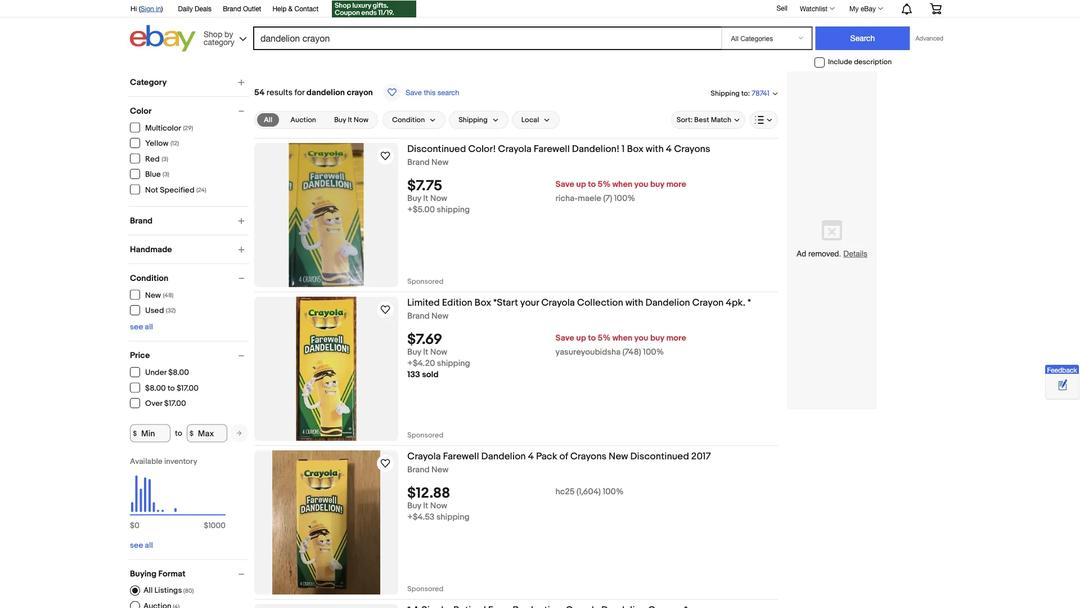 Task type: locate. For each thing, give the bounding box(es) containing it.
2 horizontal spatial crayola
[[542, 297, 575, 309]]

farewell down local dropdown button
[[534, 143, 570, 155]]

see all button for price
[[130, 541, 153, 550]]

0 vertical spatial shipping
[[711, 89, 740, 98]]

100% for hc25 (1,604) 100% buy it now +$4.53 shipping
[[603, 487, 624, 497]]

$ 1000
[[204, 521, 226, 531]]

dandelion inside crayola farewell dandelion 4 pack of crayons new discontinued 2017 brand new
[[482, 450, 526, 462]]

brand button
[[130, 216, 249, 226]]

hc25
[[556, 487, 575, 497]]

2 more from the top
[[667, 333, 687, 343]]

1 vertical spatial crayola
[[542, 297, 575, 309]]

2 see all from the top
[[130, 541, 153, 550]]

0 vertical spatial up
[[577, 179, 587, 190]]

feedback
[[1048, 366, 1078, 374]]

1 vertical spatial discontinued
[[631, 450, 690, 462]]

for
[[295, 87, 305, 97]]

2 vertical spatial 100%
[[603, 487, 624, 497]]

*start
[[494, 297, 518, 309]]

1 vertical spatial shipping
[[459, 116, 488, 124]]

discontinued left 2017
[[631, 450, 690, 462]]

0 vertical spatial all
[[145, 322, 153, 332]]

buying format button
[[130, 569, 249, 579]]

(3) right red
[[162, 155, 168, 163]]

100% right (7) in the top right of the page
[[615, 194, 636, 204]]

crayons inside crayola farewell dandelion 4 pack of crayons new discontinued 2017 brand new
[[571, 450, 607, 462]]

(1,604)
[[577, 487, 601, 497]]

1 you from the top
[[635, 179, 649, 190]]

crayola right color!
[[498, 143, 532, 155]]

now
[[354, 116, 369, 124], [431, 194, 448, 204], [431, 347, 448, 357], [431, 501, 448, 511]]

shipping for shipping to : 78741
[[711, 89, 740, 98]]

0 vertical spatial you
[[635, 179, 649, 190]]

100% right (748) in the right of the page
[[644, 347, 664, 357]]

shipping up the sold
[[437, 358, 471, 369]]

brand up the handmade
[[130, 216, 153, 226]]

0 vertical spatial dandelion
[[646, 297, 691, 309]]

100% inside yasureyoubidsha (748) 100% +$4.20 shipping 133 sold
[[644, 347, 664, 357]]

discontinued inside discontinued color! crayola farewell dandelion! 1 box with 4 crayons brand new
[[408, 143, 466, 155]]

hi ( sign in )
[[131, 5, 163, 12]]

1 horizontal spatial discontinued
[[631, 450, 690, 462]]

limited edition box *start your crayola collection with dandelion crayon 4pk.  * link
[[408, 297, 779, 311]]

(3) inside the red (3)
[[162, 155, 168, 163]]

1 vertical spatial when
[[613, 333, 633, 343]]

results
[[267, 87, 293, 97]]

in
[[156, 5, 161, 12]]

save up richa-
[[556, 179, 575, 190]]

2 when from the top
[[613, 333, 633, 343]]

save
[[406, 88, 422, 97], [556, 179, 575, 190], [556, 333, 575, 343]]

1 vertical spatial 100%
[[644, 347, 664, 357]]

1 vertical spatial see all button
[[130, 541, 153, 550]]

dandelion
[[646, 297, 691, 309], [482, 450, 526, 462]]

54
[[254, 87, 265, 97]]

buy up +$4.53
[[408, 501, 422, 511]]

0 vertical spatial 4
[[666, 143, 672, 155]]

new
[[432, 157, 449, 167], [145, 291, 161, 300], [432, 311, 449, 321], [609, 450, 629, 462], [432, 465, 449, 475]]

when up (748) in the right of the page
[[613, 333, 633, 343]]

0 vertical spatial $17.00
[[177, 383, 199, 393]]

box right 1
[[627, 143, 644, 155]]

daily deals link
[[178, 3, 212, 15]]

1 see from the top
[[130, 322, 143, 332]]

1 vertical spatial with
[[626, 297, 644, 309]]

help & contact link
[[273, 3, 319, 15]]

new inside limited edition box *start your crayola collection with dandelion crayon 4pk.  * brand new
[[432, 311, 449, 321]]

see down 0
[[130, 541, 143, 550]]

shipping inside hc25 (1,604) 100% buy it now +$4.53 shipping
[[437, 512, 470, 522]]

54 results for dandelion crayon
[[254, 87, 373, 97]]

all
[[264, 115, 273, 124], [144, 586, 153, 595]]

0 horizontal spatial discontinued
[[408, 143, 466, 155]]

save up yasureyoubidsha
[[556, 333, 575, 343]]

new up $7.75
[[432, 157, 449, 167]]

collection
[[578, 297, 624, 309]]

category button
[[130, 77, 249, 87]]

to down under $8.00
[[168, 383, 175, 393]]

1 all from the top
[[145, 322, 153, 332]]

1 vertical spatial (3)
[[163, 171, 169, 178]]

1 vertical spatial condition
[[130, 273, 169, 283]]

0 vertical spatial 100%
[[615, 194, 636, 204]]

0 horizontal spatial crayons
[[571, 450, 607, 462]]

it up +$4.20
[[424, 347, 429, 357]]

farewell up $12.88
[[443, 450, 479, 462]]

shipping left :
[[711, 89, 740, 98]]

1 horizontal spatial crayola
[[498, 143, 532, 155]]

edition
[[442, 297, 473, 309]]

main content
[[254, 72, 779, 608]]

more
[[667, 179, 687, 190], [667, 333, 687, 343]]

1 horizontal spatial $8.00
[[168, 368, 189, 377]]

0 horizontal spatial $8.00
[[145, 383, 166, 393]]

1 vertical spatial box
[[475, 297, 492, 309]]

$17.00
[[177, 383, 199, 393], [164, 399, 186, 408]]

to left "78741"
[[742, 89, 749, 98]]

(3) right 'blue'
[[163, 171, 169, 178]]

0 vertical spatial save
[[406, 88, 422, 97]]

0 horizontal spatial shipping
[[459, 116, 488, 124]]

brand down limited
[[408, 311, 430, 321]]

$17.00 down $8.00 to $17.00
[[164, 399, 186, 408]]

1
[[622, 143, 625, 155]]

100% right (1,604)
[[603, 487, 624, 497]]

1 vertical spatial condition button
[[130, 273, 249, 283]]

brand up $7.75
[[408, 157, 430, 167]]

shipping inside the richa-maele (7) 100% +$5.00 shipping
[[437, 205, 470, 215]]

with right the collection
[[626, 297, 644, 309]]

1 vertical spatial all
[[144, 586, 153, 595]]

shipping inside shipping to : 78741
[[711, 89, 740, 98]]

condition down save this search button
[[392, 116, 425, 124]]

$8.00 up over $17.00 link on the bottom left of page
[[145, 383, 166, 393]]

brand up $12.88
[[408, 465, 430, 475]]

inventory
[[164, 457, 197, 466]]

advanced link
[[911, 27, 950, 50]]

all down the 54
[[264, 115, 273, 124]]

0 vertical spatial with
[[646, 143, 664, 155]]

1 vertical spatial all
[[145, 541, 153, 550]]

$
[[133, 429, 137, 437], [190, 429, 194, 437], [130, 521, 135, 531], [204, 521, 209, 531]]

1 horizontal spatial box
[[627, 143, 644, 155]]

dandelion left the pack
[[482, 450, 526, 462]]

buy it now link
[[328, 113, 375, 127]]

1 when from the top
[[613, 179, 633, 190]]

brand outlet link
[[223, 3, 261, 15]]

0 vertical spatial farewell
[[534, 143, 570, 155]]

(7)
[[604, 194, 613, 204]]

sort: best match button
[[672, 111, 746, 129]]

(32)
[[166, 307, 176, 314]]

1 horizontal spatial condition
[[392, 116, 425, 124]]

include description
[[829, 58, 893, 67]]

brand
[[223, 5, 241, 12], [408, 157, 430, 167], [130, 216, 153, 226], [408, 311, 430, 321], [408, 465, 430, 475]]

1 horizontal spatial 4
[[666, 143, 672, 155]]

with inside limited edition box *start your crayola collection with dandelion crayon 4pk.  * brand new
[[626, 297, 644, 309]]

1 vertical spatial up
[[577, 333, 587, 343]]

with for $7.69
[[626, 297, 644, 309]]

0 vertical spatial all
[[264, 115, 273, 124]]

yellow
[[145, 139, 169, 148]]

4 right 1
[[666, 143, 672, 155]]

condition button down save this search button
[[383, 111, 446, 129]]

new left (48)
[[145, 291, 161, 300]]

under
[[145, 368, 167, 377]]

0 horizontal spatial condition button
[[130, 273, 249, 283]]

with for $7.75
[[646, 143, 664, 155]]

sort:
[[677, 116, 693, 124]]

(3) for red
[[162, 155, 168, 163]]

1 vertical spatial save up to 5% when you buy more buy it now
[[408, 333, 687, 357]]

shipping inside shipping dropdown button
[[459, 116, 488, 124]]

to
[[742, 89, 749, 98], [588, 179, 596, 190], [588, 333, 596, 343], [168, 383, 175, 393], [175, 428, 182, 438]]

crayons down sort:
[[675, 143, 711, 155]]

0 vertical spatial discontinued
[[408, 143, 466, 155]]

0 vertical spatial condition
[[392, 116, 425, 124]]

4 inside discontinued color! crayola farewell dandelion! 1 box with 4 crayons brand new
[[666, 143, 672, 155]]

0 horizontal spatial dandelion
[[482, 450, 526, 462]]

Minimum Value in $ text field
[[130, 424, 171, 442]]

+$5.00
[[408, 205, 435, 215]]

over $17.00
[[145, 399, 186, 408]]

0 vertical spatial crayola
[[498, 143, 532, 155]]

this
[[424, 88, 436, 97]]

1 vertical spatial you
[[635, 333, 649, 343]]

2 see all button from the top
[[130, 541, 153, 550]]

1 buy from the top
[[651, 179, 665, 190]]

1 horizontal spatial farewell
[[534, 143, 570, 155]]

2 all from the top
[[145, 541, 153, 550]]

All selected text field
[[264, 115, 273, 125]]

buy up +$5.00
[[408, 194, 422, 204]]

buy down dandelion
[[334, 116, 346, 124]]

0 horizontal spatial farewell
[[443, 450, 479, 462]]

discontinued color! crayola farewell dandelion! 1 box with 4 crayons link
[[408, 143, 779, 157]]

2 vertical spatial shipping
[[437, 512, 470, 522]]

0 horizontal spatial box
[[475, 297, 492, 309]]

match
[[711, 116, 732, 124]]

crayon
[[347, 87, 373, 97]]

crayola up $12.88
[[408, 450, 441, 462]]

up
[[577, 179, 587, 190], [577, 333, 587, 343]]

brand left the outlet
[[223, 5, 241, 12]]

listing options selector. list view selected. image
[[756, 115, 774, 124]]

discontinued inside crayola farewell dandelion 4 pack of crayons new discontinued 2017 brand new
[[631, 450, 690, 462]]

shipping right +$5.00
[[437, 205, 470, 215]]

condition button up (48)
[[130, 273, 249, 283]]

with inside discontinued color! crayola farewell dandelion! 1 box with 4 crayons brand new
[[646, 143, 664, 155]]

0 vertical spatial crayons
[[675, 143, 711, 155]]

save up to 5% when you buy more buy it now down the your
[[408, 333, 687, 357]]

1 vertical spatial shipping
[[437, 358, 471, 369]]

richa-maele (7) 100% +$5.00 shipping
[[408, 194, 636, 215]]

it up +$4.53
[[424, 501, 429, 511]]

0 vertical spatial condition button
[[383, 111, 446, 129]]

(3) inside blue (3)
[[163, 171, 169, 178]]

box left *start
[[475, 297, 492, 309]]

when down 1
[[613, 179, 633, 190]]

0 vertical spatial when
[[613, 179, 633, 190]]

format
[[158, 569, 186, 579]]

$8.00 to $17.00 link
[[130, 383, 199, 393]]

1 see all from the top
[[130, 322, 153, 332]]

1 horizontal spatial all
[[264, 115, 273, 124]]

with right 1
[[646, 143, 664, 155]]

&
[[289, 5, 293, 12]]

100% inside hc25 (1,604) 100% buy it now +$4.53 shipping
[[603, 487, 624, 497]]

2 save up to 5% when you buy more buy it now from the top
[[408, 333, 687, 357]]

heading
[[408, 604, 688, 608]]

you
[[635, 179, 649, 190], [635, 333, 649, 343]]

1000
[[209, 521, 226, 531]]

4
[[666, 143, 672, 155], [528, 450, 534, 462]]

sort: best match
[[677, 116, 732, 124]]

1 vertical spatial dandelion
[[482, 450, 526, 462]]

0 vertical spatial (3)
[[162, 155, 168, 163]]

1 horizontal spatial crayons
[[675, 143, 711, 155]]

2 vertical spatial crayola
[[408, 450, 441, 462]]

1 vertical spatial crayons
[[571, 450, 607, 462]]

0 vertical spatial save up to 5% when you buy more buy it now
[[408, 179, 687, 204]]

crayons right "of"
[[571, 450, 607, 462]]

5% up yasureyoubidsha
[[598, 333, 611, 343]]

1 horizontal spatial shipping
[[711, 89, 740, 98]]

farewell
[[534, 143, 570, 155], [443, 450, 479, 462]]

up up maele
[[577, 179, 587, 190]]

shipping for shipping
[[459, 116, 488, 124]]

0 vertical spatial see all
[[130, 322, 153, 332]]

all down buying
[[144, 586, 153, 595]]

1 vertical spatial $17.00
[[164, 399, 186, 408]]

$ up buying
[[130, 521, 135, 531]]

see up price at the bottom left of page
[[130, 322, 143, 332]]

yellow (12)
[[145, 139, 179, 148]]

shipping right +$4.53
[[437, 512, 470, 522]]

now down crayon
[[354, 116, 369, 124]]

100% inside the richa-maele (7) 100% +$5.00 shipping
[[615, 194, 636, 204]]

0 horizontal spatial condition
[[130, 273, 169, 283]]

$8.00 up $8.00 to $17.00
[[168, 368, 189, 377]]

1 vertical spatial buy
[[651, 333, 665, 343]]

see
[[130, 322, 143, 332], [130, 541, 143, 550]]

crayola farewell dandelion 4 pack of crayons new discontinued 2017 image
[[272, 450, 381, 595]]

your shopping cart image
[[930, 3, 943, 14]]

shipping button
[[449, 111, 509, 129]]

0 horizontal spatial 4
[[528, 450, 534, 462]]

it
[[348, 116, 352, 124], [424, 194, 429, 204], [424, 347, 429, 357], [424, 501, 429, 511]]

0 horizontal spatial crayola
[[408, 450, 441, 462]]

see all down used
[[130, 322, 153, 332]]

see all button down 0
[[130, 541, 153, 550]]

save inside button
[[406, 88, 422, 97]]

color button
[[130, 106, 249, 116]]

0 vertical spatial see
[[130, 322, 143, 332]]

see all button for condition
[[130, 322, 153, 332]]

box
[[627, 143, 644, 155], [475, 297, 492, 309]]

0 horizontal spatial with
[[626, 297, 644, 309]]

my ebay
[[850, 5, 877, 12]]

discontinued up $7.75
[[408, 143, 466, 155]]

None submit
[[816, 26, 911, 50]]

1 vertical spatial more
[[667, 333, 687, 343]]

0 vertical spatial $8.00
[[168, 368, 189, 377]]

save left this at the top left of the page
[[406, 88, 422, 97]]

see all button down used
[[130, 322, 153, 332]]

local
[[522, 116, 539, 124]]

0 vertical spatial shipping
[[437, 205, 470, 215]]

none submit inside shop by category banner
[[816, 26, 911, 50]]

0 vertical spatial see all button
[[130, 322, 153, 332]]

0 vertical spatial more
[[667, 179, 687, 190]]

0 vertical spatial buy
[[651, 179, 665, 190]]

shipping
[[711, 89, 740, 98], [459, 116, 488, 124]]

up up yasureyoubidsha
[[577, 333, 587, 343]]

save up to 5% when you buy more buy it now down discontinued color! crayola farewell dandelion! 1 box with 4 crayons brand new
[[408, 179, 687, 204]]

all down used
[[145, 322, 153, 332]]

(24)
[[197, 186, 207, 194]]

dandelion left crayon
[[646, 297, 691, 309]]

1 vertical spatial see all
[[130, 541, 153, 550]]

to up yasureyoubidsha
[[588, 333, 596, 343]]

0 vertical spatial 5%
[[598, 179, 611, 190]]

$ up "inventory"
[[190, 429, 194, 437]]

see all down 0
[[130, 541, 153, 550]]

condition inside dropdown button
[[392, 116, 425, 124]]

1 vertical spatial see
[[130, 541, 143, 550]]

5% up (7) in the top right of the page
[[598, 179, 611, 190]]

new down limited
[[432, 311, 449, 321]]

shipping up color!
[[459, 116, 488, 124]]

daily
[[178, 5, 193, 12]]

1 5% from the top
[[598, 179, 611, 190]]

 (80) Items text field
[[182, 587, 194, 595]]

condition button
[[383, 111, 446, 129], [130, 273, 249, 283]]

0 horizontal spatial all
[[144, 586, 153, 595]]

1 horizontal spatial with
[[646, 143, 664, 155]]

condition up new (48)
[[130, 273, 169, 283]]

red
[[145, 154, 160, 164]]

1 vertical spatial save
[[556, 179, 575, 190]]

1 see all button from the top
[[130, 322, 153, 332]]

save this search button
[[380, 83, 463, 102]]

crayola right the your
[[542, 297, 575, 309]]

4 left the pack
[[528, 450, 534, 462]]

0 vertical spatial box
[[627, 143, 644, 155]]

category
[[204, 37, 235, 46]]

with
[[646, 143, 664, 155], [626, 297, 644, 309]]

$8.00 to $17.00
[[145, 383, 199, 393]]

1 vertical spatial 4
[[528, 450, 534, 462]]

1 vertical spatial 5%
[[598, 333, 611, 343]]

$17.00 down under $8.00
[[177, 383, 199, 393]]

1 horizontal spatial dandelion
[[646, 297, 691, 309]]

not
[[145, 185, 158, 195]]

now up +$4.53
[[431, 501, 448, 511]]

1 vertical spatial farewell
[[443, 450, 479, 462]]

all up buying
[[145, 541, 153, 550]]

2017
[[692, 450, 712, 462]]

2 see from the top
[[130, 541, 143, 550]]

(3) for blue
[[163, 171, 169, 178]]

now up +$4.20
[[431, 347, 448, 357]]



Task type: describe. For each thing, give the bounding box(es) containing it.
2 up from the top
[[577, 333, 587, 343]]

new (48)
[[145, 291, 174, 300]]

new right "of"
[[609, 450, 629, 462]]

richa-
[[556, 194, 578, 204]]

box inside limited edition box *start your crayola collection with dandelion crayon 4pk.  * brand new
[[475, 297, 492, 309]]

*
[[748, 297, 752, 309]]

main content containing $7.75
[[254, 72, 779, 608]]

2 5% from the top
[[598, 333, 611, 343]]

crayola farewell dandelion 4 pack of crayons new discontinued 2017 brand new
[[408, 450, 712, 475]]

all listings (80)
[[144, 586, 194, 595]]

multicolor (29)
[[145, 123, 193, 133]]

handmade button
[[130, 244, 249, 254]]

yasureyoubidsha (748) 100% +$4.20 shipping 133 sold
[[408, 347, 664, 380]]

 (4) Items text field
[[171, 603, 180, 608]]

it inside hc25 (1,604) 100% buy it now +$4.53 shipping
[[424, 501, 429, 511]]

buy inside hc25 (1,604) 100% buy it now +$4.53 shipping
[[408, 501, 422, 511]]

watchlist
[[801, 5, 828, 12]]

account navigation
[[124, 0, 951, 19]]

watchlist link
[[794, 2, 841, 15]]

133
[[408, 370, 420, 380]]

0
[[135, 521, 140, 531]]

farewell inside crayola farewell dandelion 4 pack of crayons new discontinued 2017 brand new
[[443, 450, 479, 462]]

all for price
[[145, 541, 153, 550]]

to inside $8.00 to $17.00 link
[[168, 383, 175, 393]]

shop by category
[[204, 29, 235, 46]]

over $17.00 link
[[130, 398, 187, 408]]

price button
[[130, 350, 249, 361]]

handmade
[[130, 244, 172, 254]]

all for condition
[[145, 322, 153, 332]]

Maximum Value in $ text field
[[187, 424, 227, 442]]

(80)
[[183, 587, 194, 595]]

blue
[[145, 170, 161, 179]]

2 vertical spatial save
[[556, 333, 575, 343]]

color
[[130, 106, 152, 116]]

limited
[[408, 297, 440, 309]]

to inside shipping to : 78741
[[742, 89, 749, 98]]

limited edition box *start your crayola collection with dandelion crayon 4pk.  * brand new
[[408, 297, 752, 321]]

available inventory
[[130, 457, 197, 466]]

condition for rightmost 'condition' dropdown button
[[392, 116, 425, 124]]

now inside hc25 (1,604) 100% buy it now +$4.53 shipping
[[431, 501, 448, 511]]

crayola inside discontinued color! crayola farewell dandelion! 1 box with 4 crayons brand new
[[498, 143, 532, 155]]

see for price
[[130, 541, 143, 550]]

limited edition box *start your crayola collection with dandelion crayon 4pk.  * heading
[[408, 297, 752, 309]]

advertisement region
[[788, 72, 878, 409]]

crayola inside limited edition box *start your crayola collection with dandelion crayon 4pk.  * brand new
[[542, 297, 575, 309]]

under $8.00
[[145, 368, 189, 377]]

(748)
[[623, 347, 642, 357]]

$ 0
[[130, 521, 140, 531]]

2 you from the top
[[635, 333, 649, 343]]

shipping inside yasureyoubidsha (748) 100% +$4.20 shipping 133 sold
[[437, 358, 471, 369]]

sell link
[[772, 4, 793, 12]]

best
[[695, 116, 710, 124]]

4pk.
[[726, 297, 746, 309]]

price
[[130, 350, 150, 361]]

1 horizontal spatial condition button
[[383, 111, 446, 129]]

it up +$5.00
[[424, 194, 429, 204]]

your
[[521, 297, 540, 309]]

include
[[829, 58, 853, 67]]

see all for condition
[[130, 322, 153, 332]]

$ up the available
[[133, 429, 137, 437]]

1 vertical spatial $8.00
[[145, 383, 166, 393]]

discontinued color! crayola farewell dandelion! 1 box with 4 crayons heading
[[408, 143, 711, 155]]

crayola farewell dandelion 4 pack of crayons new discontinued 2017 heading
[[408, 450, 712, 462]]

sign in link
[[141, 5, 161, 12]]

brand inside crayola farewell dandelion 4 pack of crayons new discontinued 2017 brand new
[[408, 465, 430, 475]]

color!
[[469, 143, 496, 155]]

sell
[[777, 4, 788, 12]]

4 inside crayola farewell dandelion 4 pack of crayons new discontinued 2017 brand new
[[528, 450, 534, 462]]

brand inside limited edition box *start your crayola collection with dandelion crayon 4pk.  * brand new
[[408, 311, 430, 321]]

new inside discontinued color! crayola farewell dandelion! 1 box with 4 crayons brand new
[[432, 157, 449, 167]]

dandelion
[[307, 87, 345, 97]]

buying
[[130, 569, 157, 579]]

it down crayon
[[348, 116, 352, 124]]

brand inside discontinued color! crayola farewell dandelion! 1 box with 4 crayons brand new
[[408, 157, 430, 167]]

$12.88
[[408, 485, 451, 502]]

$ up buying format dropdown button
[[204, 521, 209, 531]]

discontinued color! crayola farewell dandelion! 1 box with 4 crayons brand new
[[408, 143, 711, 167]]

all for all
[[264, 115, 273, 124]]

buy inside the buy it now link
[[334, 116, 346, 124]]

condition for bottommost 'condition' dropdown button
[[130, 273, 169, 283]]

help
[[273, 5, 287, 12]]

crayons inside discontinued color! crayola farewell dandelion! 1 box with 4 crayons brand new
[[675, 143, 711, 155]]

crayola farewell dandelion 4 pack of crayons new discontinued 2017 link
[[408, 450, 779, 465]]

2 buy from the top
[[651, 333, 665, 343]]

sold
[[422, 370, 439, 380]]

ebay
[[861, 5, 877, 12]]

to right minimum value in $ text field
[[175, 428, 182, 438]]

used (32)
[[145, 306, 176, 316]]

100% for yasureyoubidsha (748) 100% +$4.20 shipping 133 sold
[[644, 347, 664, 357]]

dandelion inside limited edition box *start your crayola collection with dandelion crayon 4pk.  * brand new
[[646, 297, 691, 309]]

local button
[[512, 111, 560, 129]]

auction link
[[284, 113, 323, 127]]

over
[[145, 399, 162, 408]]

to up maele
[[588, 179, 596, 190]]

all for all listings (80)
[[144, 586, 153, 595]]

shop by category button
[[199, 25, 249, 49]]

sign
[[141, 5, 154, 12]]

my ebay link
[[844, 2, 889, 15]]

under $8.00 link
[[130, 367, 190, 377]]

brand inside brand outlet link
[[223, 5, 241, 12]]

of
[[560, 450, 569, 462]]

crayola inside crayola farewell dandelion 4 pack of crayons new discontinued 2017 brand new
[[408, 450, 441, 462]]

:
[[749, 89, 751, 98]]

auction
[[291, 116, 316, 124]]

shop by category banner
[[124, 0, 951, 55]]

get the coupon image
[[332, 1, 417, 17]]

shop
[[204, 29, 222, 39]]

buy it now
[[334, 116, 369, 124]]

(
[[139, 5, 141, 12]]

used
[[145, 306, 164, 316]]

shipping to : 78741
[[711, 89, 770, 98]]

(12)
[[171, 140, 179, 147]]

78741
[[752, 89, 770, 98]]

my
[[850, 5, 859, 12]]

all link
[[257, 113, 279, 127]]

deals
[[195, 5, 212, 12]]

listings
[[155, 586, 182, 595]]

new up $12.88
[[432, 465, 449, 475]]

1 up from the top
[[577, 179, 587, 190]]

$7.69
[[408, 331, 443, 349]]

discontinued color! crayola farewell dandelion! 1 box with 4 crayons image
[[289, 143, 364, 287]]

farewell inside discontinued color! crayola farewell dandelion! 1 box with 4 crayons brand new
[[534, 143, 570, 155]]

see all for price
[[130, 541, 153, 550]]

limited edition box *start your crayola collection with dandelion crayon 4pk.  * image
[[297, 297, 357, 441]]

box inside discontinued color! crayola farewell dandelion! 1 box with 4 crayons brand new
[[627, 143, 644, 155]]

graph of available inventory between $0 and $1000+ image
[[130, 457, 226, 536]]

buy up +$4.20
[[408, 347, 422, 357]]

1 save up to 5% when you buy more buy it now from the top
[[408, 179, 687, 204]]

Search for anything text field
[[255, 28, 720, 49]]

dandelion!
[[572, 143, 620, 155]]

now up +$5.00
[[431, 194, 448, 204]]

yasureyoubidsha
[[556, 347, 621, 357]]

(29)
[[183, 124, 193, 132]]

1 more from the top
[[667, 179, 687, 190]]

category
[[130, 77, 167, 87]]

description
[[855, 58, 893, 67]]

save this search
[[406, 88, 460, 97]]

brand outlet
[[223, 5, 261, 12]]

by
[[225, 29, 233, 39]]

see for condition
[[130, 322, 143, 332]]



Task type: vqa. For each thing, say whether or not it's contained in the screenshot.


